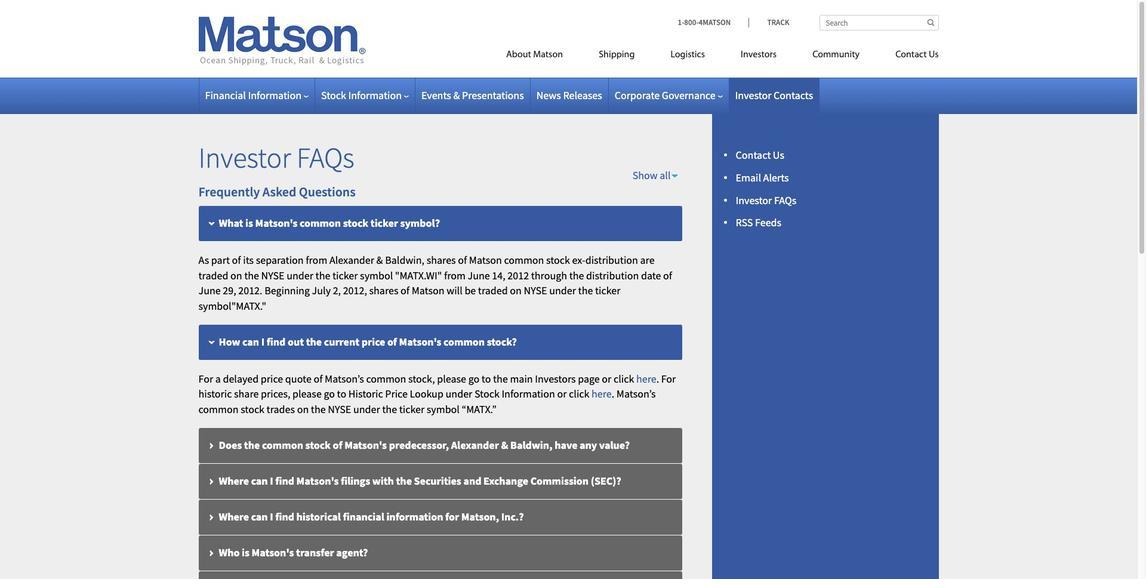 Task type: describe. For each thing, give the bounding box(es) containing it.
1 horizontal spatial matson
[[469, 253, 502, 267]]

800-
[[684, 17, 699, 27]]

ex-
[[572, 253, 585, 267]]

shipping link
[[581, 44, 653, 69]]

who is matson's transfer agent? tab
[[198, 535, 682, 571]]

what is matson's common stock ticker symbol? tab
[[198, 206, 682, 242]]

us inside "top menu" 'navigation'
[[929, 50, 939, 60]]

where can i find historical financial information for matson, inc.?
[[219, 510, 524, 523]]

value?
[[599, 438, 630, 452]]

where can i find matson's filings with the securities and exchange commission (sec)?
[[219, 474, 621, 488]]

trades
[[267, 402, 295, 416]]

1 horizontal spatial faqs
[[774, 193, 796, 207]]

part
[[211, 253, 230, 267]]

0 horizontal spatial stock
[[321, 88, 346, 102]]

29,
[[223, 284, 236, 297]]

matson's up 'stock,'
[[399, 335, 441, 348]]

are
[[640, 253, 655, 267]]

0 horizontal spatial here link
[[592, 387, 612, 401]]

Search search field
[[819, 15, 939, 30]]

0 vertical spatial faqs
[[297, 140, 354, 175]]

go inside the . for historic share prices, please go to historic price lookup under stock information or click
[[324, 387, 335, 401]]

& inside 'tab'
[[501, 438, 508, 452]]

transfer
[[296, 546, 334, 559]]

to inside the . for historic share prices, please go to historic price lookup under stock information or click
[[337, 387, 346, 401]]

rss feeds
[[736, 216, 781, 229]]

show
[[633, 168, 658, 182]]

0 horizontal spatial from
[[306, 253, 327, 267]]

frequently
[[198, 183, 260, 200]]

matson's up historical
[[296, 474, 339, 488]]

i for matson's
[[270, 474, 273, 488]]

of up be
[[458, 253, 467, 267]]

. for for
[[656, 372, 659, 385]]

can for historical
[[251, 510, 268, 523]]

any
[[580, 438, 597, 452]]

0 vertical spatial here link
[[636, 372, 656, 385]]

asked
[[262, 183, 296, 200]]

will
[[447, 284, 462, 297]]

information for stock information
[[348, 88, 402, 102]]

stock inside the . for historic share prices, please go to historic price lookup under stock information or click
[[474, 387, 500, 401]]

financial information
[[205, 88, 301, 102]]

alexander inside as part of its separation from alexander & baldwin, shares of matson common stock ex-distribution are traded on the nyse under the ticker symbol "matx.wi" from june 14, 2012 through the distribution date of june 29, 2012. beginning july 2, 2012, shares of matson will be traded on nyse under the ticker symbol"matx."
[[329, 253, 374, 267]]

investor for investor contacts link at the right of the page
[[735, 88, 772, 102]]

financial
[[343, 510, 384, 523]]

shipping
[[599, 50, 635, 60]]

investor for investor faqs link
[[736, 193, 772, 207]]

show all link
[[198, 167, 682, 184]]

commission
[[530, 474, 589, 488]]

1-
[[678, 17, 684, 27]]

email
[[736, 171, 761, 184]]

share
[[234, 387, 259, 401]]

0 vertical spatial click
[[614, 372, 634, 385]]

is for who
[[242, 546, 249, 559]]

1 vertical spatial nyse
[[524, 284, 547, 297]]

common left stock?
[[444, 335, 485, 348]]

price inside tab
[[362, 335, 385, 348]]

1 horizontal spatial june
[[468, 268, 490, 282]]

top menu navigation
[[452, 44, 939, 69]]

investor contacts
[[735, 88, 813, 102]]

information
[[386, 510, 443, 523]]

find for historical
[[275, 510, 294, 523]]

0 horizontal spatial investor faqs
[[198, 140, 354, 175]]

search image
[[927, 19, 935, 26]]

how can i find out the current price of matson's common stock? tab
[[198, 325, 682, 360]]

0 vertical spatial matson's
[[325, 372, 364, 385]]

. for matson's
[[612, 387, 614, 401]]

matson's inside . matson's common stock trades on the nyse under the ticker symbol "matx."
[[617, 387, 656, 401]]

price inside tab panel
[[261, 372, 283, 385]]

1 vertical spatial us
[[773, 148, 784, 162]]

0 horizontal spatial matson
[[412, 284, 445, 297]]

as
[[198, 253, 209, 267]]

. matson's common stock trades on the nyse under the ticker symbol "matx."
[[198, 387, 656, 416]]

out
[[288, 335, 304, 348]]

events & presentations
[[421, 88, 524, 102]]

symbol?
[[400, 216, 440, 230]]

common inside . matson's common stock trades on the nyse under the ticker symbol "matx."
[[198, 402, 239, 416]]

1 horizontal spatial go
[[468, 372, 479, 385]]

under down through
[[549, 284, 576, 297]]

investors inside "top menu" 'navigation'
[[741, 50, 777, 60]]

information for financial information
[[248, 88, 301, 102]]

2,
[[333, 284, 341, 297]]

feeds
[[755, 216, 781, 229]]

0 horizontal spatial contact
[[736, 148, 771, 162]]

page
[[578, 372, 600, 385]]

who is matson's transfer agent?
[[219, 546, 368, 559]]

logistics
[[671, 50, 705, 60]]

of inside 'tab'
[[333, 438, 342, 452]]

i for historical
[[270, 510, 273, 523]]

for a delayed price quote of matson's common stock, please go to the main investors page or click here
[[198, 372, 656, 385]]

about matson link
[[488, 44, 581, 69]]

inc.?
[[501, 510, 524, 523]]

1 vertical spatial on
[[510, 284, 522, 297]]

where can i find matson's filings with the securities and exchange commission (sec)? tab
[[198, 464, 682, 500]]

who
[[219, 546, 240, 559]]

predecessor,
[[389, 438, 449, 452]]

1 horizontal spatial investor faqs
[[736, 193, 796, 207]]

releases
[[563, 88, 602, 102]]

governance
[[662, 88, 716, 102]]

1 horizontal spatial contact us link
[[878, 44, 939, 69]]

symbol inside as part of its separation from alexander & baldwin, shares of matson common stock ex-distribution are traded on the nyse under the ticker symbol "matx.wi" from june 14, 2012 through the distribution date of june 29, 2012. beginning july 2, 2012, shares of matson will be traded on nyse under the ticker symbol"matx."
[[360, 268, 393, 282]]

0 horizontal spatial nyse
[[261, 268, 285, 282]]

of inside tab panel
[[314, 372, 323, 385]]

quote
[[285, 372, 312, 385]]

. for historic share prices, please go to historic price lookup under stock information or click
[[198, 372, 676, 401]]

securities
[[414, 474, 461, 488]]

of left its
[[232, 253, 241, 267]]

0 horizontal spatial on
[[230, 268, 242, 282]]

news
[[536, 88, 561, 102]]

0 vertical spatial here
[[636, 372, 656, 385]]

1 vertical spatial contact us link
[[736, 148, 784, 162]]

1 vertical spatial traded
[[478, 284, 508, 297]]

0 horizontal spatial traded
[[198, 268, 228, 282]]

historical
[[296, 510, 341, 523]]

historic
[[348, 387, 383, 401]]

events
[[421, 88, 451, 102]]

where can i find historical financial information for matson, inc.? tab
[[198, 500, 682, 535]]

prices,
[[261, 387, 290, 401]]

stock,
[[408, 372, 435, 385]]

"matx.wi"
[[395, 268, 442, 282]]

symbol"matx."
[[198, 299, 266, 313]]

logistics link
[[653, 44, 723, 69]]

news releases link
[[536, 88, 602, 102]]

1 horizontal spatial from
[[444, 268, 466, 282]]

a
[[215, 372, 221, 385]]

investors link
[[723, 44, 795, 69]]

baldwin, inside as part of its separation from alexander & baldwin, shares of matson common stock ex-distribution are traded on the nyse under the ticker symbol "matx.wi" from june 14, 2012 through the distribution date of june 29, 2012. beginning july 2, 2012, shares of matson will be traded on nyse under the ticker symbol"matx."
[[385, 253, 424, 267]]

0 horizontal spatial shares
[[369, 284, 398, 297]]

community link
[[795, 44, 878, 69]]

0 vertical spatial or
[[602, 372, 611, 385]]

exchange
[[484, 474, 528, 488]]

& inside as part of its separation from alexander & baldwin, shares of matson common stock ex-distribution are traded on the nyse under the ticker symbol "matx.wi" from june 14, 2012 through the distribution date of june 29, 2012. beginning july 2, 2012, shares of matson will be traded on nyse under the ticker symbol"matx."
[[376, 253, 383, 267]]

email alerts link
[[736, 171, 789, 184]]

of inside tab
[[387, 335, 397, 348]]

corporate
[[615, 88, 660, 102]]

contact inside contact us link
[[895, 50, 927, 60]]

1 horizontal spatial shares
[[427, 253, 456, 267]]

information inside the . for historic share prices, please go to historic price lookup under stock information or click
[[502, 387, 555, 401]]

contact us inside "top menu" 'navigation'
[[895, 50, 939, 60]]



Task type: locate. For each thing, give the bounding box(es) containing it.
financial information link
[[205, 88, 309, 102]]

2 horizontal spatial on
[[510, 284, 522, 297]]

0 vertical spatial us
[[929, 50, 939, 60]]

under inside the . for historic share prices, please go to historic price lookup under stock information or click
[[446, 387, 472, 401]]

0 vertical spatial contact us
[[895, 50, 939, 60]]

1 horizontal spatial investors
[[741, 50, 777, 60]]

1 horizontal spatial baldwin,
[[510, 438, 552, 452]]

baldwin, up "matx.wi"
[[385, 253, 424, 267]]

0 horizontal spatial please
[[293, 387, 322, 401]]

baldwin, left "have"
[[510, 438, 552, 452]]

2 horizontal spatial &
[[501, 438, 508, 452]]

click right page
[[614, 372, 634, 385]]

2012,
[[343, 284, 367, 297]]

us up alerts
[[773, 148, 784, 162]]

contact us link down search image
[[878, 44, 939, 69]]

community
[[813, 50, 860, 60]]

faqs down alerts
[[774, 193, 796, 207]]

here link
[[636, 372, 656, 385], [592, 387, 612, 401]]

investor down investors link
[[735, 88, 772, 102]]

matson's up filings
[[345, 438, 387, 452]]

investor contacts link
[[735, 88, 813, 102]]

0 horizontal spatial investors
[[535, 372, 576, 385]]

0 horizontal spatial alexander
[[329, 253, 374, 267]]

traded down the part
[[198, 268, 228, 282]]

of down "matx.wi"
[[401, 284, 410, 297]]

where down the does
[[219, 474, 249, 488]]

0 vertical spatial &
[[453, 88, 460, 102]]

filings
[[341, 474, 370, 488]]

1 horizontal spatial us
[[929, 50, 939, 60]]

price
[[385, 387, 408, 401]]

1 vertical spatial alexander
[[451, 438, 499, 452]]

matson's inside tab
[[252, 546, 294, 559]]

1 vertical spatial from
[[444, 268, 466, 282]]

1 vertical spatial stock
[[474, 387, 500, 401]]

for
[[198, 372, 213, 385], [661, 372, 676, 385]]

have
[[555, 438, 578, 452]]

1 vertical spatial symbol
[[427, 402, 460, 416]]

nyse
[[261, 268, 285, 282], [524, 284, 547, 297], [328, 402, 351, 416]]

matson image
[[198, 17, 366, 66]]

is right who
[[242, 546, 249, 559]]

from up july
[[306, 253, 327, 267]]

nyse down "separation"
[[261, 268, 285, 282]]

or up "have"
[[557, 387, 567, 401]]

common down "historic"
[[198, 402, 239, 416]]

nyse inside . matson's common stock trades on the nyse under the ticker symbol "matx."
[[328, 402, 351, 416]]

faqs
[[297, 140, 354, 175], [774, 193, 796, 207]]

0 horizontal spatial baldwin,
[[385, 253, 424, 267]]

matson's
[[255, 216, 298, 230], [399, 335, 441, 348], [345, 438, 387, 452], [296, 474, 339, 488], [252, 546, 294, 559]]

2 vertical spatial nyse
[[328, 402, 351, 416]]

0 vertical spatial stock
[[321, 88, 346, 102]]

1 horizontal spatial traded
[[478, 284, 508, 297]]

on right trades
[[297, 402, 309, 416]]

1 horizontal spatial please
[[437, 372, 466, 385]]

. inside the . for historic share prices, please go to historic price lookup under stock information or click
[[656, 372, 659, 385]]

distribution left are
[[585, 253, 638, 267]]

ticker inside . matson's common stock trades on the nyse under the ticker symbol "matx."
[[399, 402, 425, 416]]

2 vertical spatial &
[[501, 438, 508, 452]]

contact us link
[[878, 44, 939, 69], [736, 148, 784, 162]]

0 horizontal spatial or
[[557, 387, 567, 401]]

on
[[230, 268, 242, 282], [510, 284, 522, 297], [297, 402, 309, 416]]

investors inside how can i find out the current price of matson's common stock? tab panel
[[535, 372, 576, 385]]

what
[[219, 216, 243, 230]]

how can i find out the current price of matson's common stock? tab panel
[[198, 371, 682, 417]]

ticker inside tab
[[371, 216, 398, 230]]

0 horizontal spatial here
[[592, 387, 612, 401]]

0 vertical spatial investor
[[735, 88, 772, 102]]

. inside . matson's common stock trades on the nyse under the ticker symbol "matx."
[[612, 387, 614, 401]]

where for where can i find matson's filings with the securities and exchange commission (sec)?
[[219, 474, 249, 488]]

stock inside as part of its separation from alexander & baldwin, shares of matson common stock ex-distribution are traded on the nyse under the ticker symbol "matx.wi" from june 14, 2012 through the distribution date of june 29, 2012. beginning july 2, 2012, shares of matson will be traded on nyse under the ticker symbol"matx."
[[546, 253, 570, 267]]

go
[[468, 372, 479, 385], [324, 387, 335, 401]]

through
[[531, 268, 567, 282]]

is inside what is matson's common stock ticker symbol? tab
[[245, 216, 253, 230]]

(sec)?
[[591, 474, 621, 488]]

0 vertical spatial is
[[245, 216, 253, 230]]

from up 'will'
[[444, 268, 466, 282]]

0 vertical spatial investor faqs
[[198, 140, 354, 175]]

rss
[[736, 216, 753, 229]]

investors down track link
[[741, 50, 777, 60]]

beginning
[[265, 284, 310, 297]]

alexander inside 'tab'
[[451, 438, 499, 452]]

contact up email
[[736, 148, 771, 162]]

0 horizontal spatial symbol
[[360, 268, 393, 282]]

matson's up the value?
[[617, 387, 656, 401]]

does
[[219, 438, 242, 452]]

baldwin,
[[385, 253, 424, 267], [510, 438, 552, 452]]

2012.
[[238, 284, 262, 297]]

investor faqs up feeds
[[736, 193, 796, 207]]

matson's up historic
[[325, 372, 364, 385]]

contact us up email alerts link
[[736, 148, 784, 162]]

of up filings
[[333, 438, 342, 452]]

alexander up "2012,"
[[329, 253, 374, 267]]

to left historic
[[337, 387, 346, 401]]

1 vertical spatial matson's
[[617, 387, 656, 401]]

0 vertical spatial nyse
[[261, 268, 285, 282]]

where for where can i find historical financial information for matson, inc.?
[[219, 510, 249, 523]]

on inside . matson's common stock trades on the nyse under the ticker symbol "matx."
[[297, 402, 309, 416]]

is for what
[[245, 216, 253, 230]]

stock
[[321, 88, 346, 102], [474, 387, 500, 401]]

1 horizontal spatial to
[[482, 372, 491, 385]]

is inside who is matson's transfer agent? tab
[[242, 546, 249, 559]]

2 for from the left
[[661, 372, 676, 385]]

0 vertical spatial traded
[[198, 268, 228, 282]]

1 vertical spatial investor faqs
[[736, 193, 796, 207]]

about
[[506, 50, 531, 60]]

1 where from the top
[[219, 474, 249, 488]]

or
[[602, 372, 611, 385], [557, 387, 567, 401]]

its
[[243, 253, 254, 267]]

1 vertical spatial i
[[270, 474, 273, 488]]

1 horizontal spatial price
[[362, 335, 385, 348]]

traded down '14,'
[[478, 284, 508, 297]]

0 horizontal spatial go
[[324, 387, 335, 401]]

financial
[[205, 88, 246, 102]]

stock inside tab
[[343, 216, 368, 230]]

investor up frequently on the top of page
[[198, 140, 291, 175]]

of right current
[[387, 335, 397, 348]]

us down search image
[[929, 50, 939, 60]]

common down trades
[[262, 438, 303, 452]]

2012
[[508, 268, 529, 282]]

or inside the . for historic share prices, please go to historic price lookup under stock information or click
[[557, 387, 567, 401]]

symbol up "2012,"
[[360, 268, 393, 282]]

2 horizontal spatial nyse
[[524, 284, 547, 297]]

for inside the . for historic share prices, please go to historic price lookup under stock information or click
[[661, 372, 676, 385]]

traded
[[198, 268, 228, 282], [478, 284, 508, 297]]

track link
[[749, 17, 789, 27]]

1 vertical spatial investor
[[198, 140, 291, 175]]

0 horizontal spatial price
[[261, 372, 283, 385]]

2 vertical spatial investor
[[736, 193, 772, 207]]

1 vertical spatial june
[[198, 284, 221, 297]]

2 horizontal spatial matson
[[533, 50, 563, 60]]

1 vertical spatial go
[[324, 387, 335, 401]]

0 vertical spatial on
[[230, 268, 242, 282]]

common down questions
[[300, 216, 341, 230]]

matson's down asked
[[255, 216, 298, 230]]

distribution left date
[[586, 268, 639, 282]]

0 vertical spatial contact us link
[[878, 44, 939, 69]]

june up be
[[468, 268, 490, 282]]

nyse down through
[[524, 284, 547, 297]]

common up 2012
[[504, 253, 544, 267]]

investors
[[741, 50, 777, 60], [535, 372, 576, 385]]

1 horizontal spatial here
[[636, 372, 656, 385]]

where up who
[[219, 510, 249, 523]]

find inside where can i find historical financial information for matson, inc.? tab
[[275, 510, 294, 523]]

go up "matx."
[[468, 372, 479, 385]]

here down page
[[592, 387, 612, 401]]

1 vertical spatial please
[[293, 387, 322, 401]]

matson inside "top menu" 'navigation'
[[533, 50, 563, 60]]

ticker
[[371, 216, 398, 230], [332, 268, 358, 282], [595, 284, 620, 297], [399, 402, 425, 416]]

questions
[[299, 183, 356, 200]]

presentations
[[462, 88, 524, 102]]

"matx."
[[462, 402, 497, 416]]

2 where from the top
[[219, 510, 249, 523]]

news releases
[[536, 88, 602, 102]]

0 vertical spatial baldwin,
[[385, 253, 424, 267]]

1 vertical spatial shares
[[369, 284, 398, 297]]

what is matson's common stock ticker symbol?
[[219, 216, 440, 230]]

under down historic
[[353, 402, 380, 416]]

2 vertical spatial i
[[270, 510, 273, 523]]

under up "beginning"
[[287, 268, 313, 282]]

2 horizontal spatial information
[[502, 387, 555, 401]]

matson right about
[[533, 50, 563, 60]]

0 vertical spatial distribution
[[585, 253, 638, 267]]

stock information link
[[321, 88, 409, 102]]

main
[[510, 372, 533, 385]]

how can i find out the current price of matson's common stock?
[[219, 335, 517, 348]]

0 horizontal spatial &
[[376, 253, 383, 267]]

current
[[324, 335, 359, 348]]

matson down "matx.wi"
[[412, 284, 445, 297]]

matson up '14,'
[[469, 253, 502, 267]]

0 horizontal spatial us
[[773, 148, 784, 162]]

go left historic
[[324, 387, 335, 401]]

0 vertical spatial price
[[362, 335, 385, 348]]

of
[[232, 253, 241, 267], [458, 253, 467, 267], [663, 268, 672, 282], [401, 284, 410, 297], [387, 335, 397, 348], [314, 372, 323, 385], [333, 438, 342, 452]]

here right page
[[636, 372, 656, 385]]

1 for from the left
[[198, 372, 213, 385]]

information
[[248, 88, 301, 102], [348, 88, 402, 102], [502, 387, 555, 401]]

can for matson's
[[251, 474, 268, 488]]

0 vertical spatial june
[[468, 268, 490, 282]]

shares right "2012,"
[[369, 284, 398, 297]]

investor up rss feeds link
[[736, 193, 772, 207]]

0 vertical spatial shares
[[427, 253, 456, 267]]

symbol down lookup
[[427, 402, 460, 416]]

price right current
[[362, 335, 385, 348]]

0 horizontal spatial to
[[337, 387, 346, 401]]

1 vertical spatial to
[[337, 387, 346, 401]]

1 vertical spatial distribution
[[586, 268, 639, 282]]

track
[[767, 17, 789, 27]]

1 vertical spatial here link
[[592, 387, 612, 401]]

email alerts
[[736, 171, 789, 184]]

1 horizontal spatial stock
[[474, 387, 500, 401]]

common inside 'tab'
[[262, 438, 303, 452]]

0 horizontal spatial information
[[248, 88, 301, 102]]

delayed
[[223, 372, 259, 385]]

1 horizontal spatial alexander
[[451, 438, 499, 452]]

0 vertical spatial to
[[482, 372, 491, 385]]

1 vertical spatial click
[[569, 387, 589, 401]]

june left 29,
[[198, 284, 221, 297]]

from
[[306, 253, 327, 267], [444, 268, 466, 282]]

does the common stock of matson's predecessor, alexander & baldwin, have any value? tab
[[198, 428, 682, 464]]

stock inside . matson's common stock trades on the nyse under the ticker symbol "matx."
[[241, 402, 264, 416]]

matson's inside 'tab'
[[345, 438, 387, 452]]

on down 2012
[[510, 284, 522, 297]]

find inside how can i find out the current price of matson's common stock? tab
[[267, 335, 286, 348]]

1 vertical spatial price
[[261, 372, 283, 385]]

with
[[372, 474, 394, 488]]

baldwin, inside 'tab'
[[510, 438, 552, 452]]

1 vertical spatial contact
[[736, 148, 771, 162]]

contact us link up email alerts link
[[736, 148, 784, 162]]

to
[[482, 372, 491, 385], [337, 387, 346, 401]]

matson
[[533, 50, 563, 60], [469, 253, 502, 267], [412, 284, 445, 297]]

0 horizontal spatial contact us link
[[736, 148, 784, 162]]

1 vertical spatial matson
[[469, 253, 502, 267]]

july
[[312, 284, 331, 297]]

all
[[660, 168, 671, 182]]

find for matson's
[[275, 474, 294, 488]]

for
[[445, 510, 459, 523]]

0 vertical spatial contact
[[895, 50, 927, 60]]

can for out
[[242, 335, 259, 348]]

0 horizontal spatial click
[[569, 387, 589, 401]]

does the common stock of matson's predecessor, alexander & baldwin, have any value?
[[219, 438, 630, 452]]

find for out
[[267, 335, 286, 348]]

4matson
[[699, 17, 731, 27]]

price
[[362, 335, 385, 348], [261, 372, 283, 385]]

show all frequently asked questions
[[198, 168, 671, 200]]

0 horizontal spatial contact us
[[736, 148, 784, 162]]

under inside . matson's common stock trades on the nyse under the ticker symbol "matx."
[[353, 402, 380, 416]]

common
[[300, 216, 341, 230], [504, 253, 544, 267], [444, 335, 485, 348], [366, 372, 406, 385], [198, 402, 239, 416], [262, 438, 303, 452]]

be
[[465, 284, 476, 297]]

tab
[[198, 571, 682, 579]]

and
[[463, 474, 481, 488]]

0 vertical spatial find
[[267, 335, 286, 348]]

contact down 'search' search box
[[895, 50, 927, 60]]

None search field
[[819, 15, 939, 30]]

corporate governance
[[615, 88, 716, 102]]

please inside the . for historic share prices, please go to historic price lookup under stock information or click
[[293, 387, 322, 401]]

please down "quote" on the bottom left of the page
[[293, 387, 322, 401]]

corporate governance link
[[615, 88, 723, 102]]

faqs up questions
[[297, 140, 354, 175]]

investor faqs link
[[736, 193, 796, 207]]

shares up "matx.wi"
[[427, 253, 456, 267]]

1 horizontal spatial here link
[[636, 372, 656, 385]]

historic
[[198, 387, 232, 401]]

lookup
[[410, 387, 443, 401]]

common inside as part of its separation from alexander & baldwin, shares of matson common stock ex-distribution are traded on the nyse under the ticker symbol "matx.wi" from june 14, 2012 through the distribution date of june 29, 2012. beginning july 2, 2012, shares of matson will be traded on nyse under the ticker symbol"matx."
[[504, 253, 544, 267]]

click inside the . for historic share prices, please go to historic price lookup under stock information or click
[[569, 387, 589, 401]]

price up prices,
[[261, 372, 283, 385]]

stock information
[[321, 88, 402, 102]]

alexander down "matx."
[[451, 438, 499, 452]]

2 vertical spatial on
[[297, 402, 309, 416]]

common up price
[[366, 372, 406, 385]]

contact us down search image
[[895, 50, 939, 60]]

1 vertical spatial find
[[275, 474, 294, 488]]

contacts
[[774, 88, 813, 102]]

here link down page
[[592, 387, 612, 401]]

1 horizontal spatial click
[[614, 372, 634, 385]]

click down page
[[569, 387, 589, 401]]

distribution
[[585, 253, 638, 267], [586, 268, 639, 282]]

june
[[468, 268, 490, 282], [198, 284, 221, 297]]

matson,
[[461, 510, 499, 523]]

investor faqs up asked
[[198, 140, 354, 175]]

stock inside 'tab'
[[305, 438, 331, 452]]

1 horizontal spatial contact us
[[895, 50, 939, 60]]

1 horizontal spatial information
[[348, 88, 402, 102]]

2 vertical spatial can
[[251, 510, 268, 523]]

2 vertical spatial matson
[[412, 284, 445, 297]]

under up "matx."
[[446, 387, 472, 401]]

of right "quote" on the bottom left of the page
[[314, 372, 323, 385]]

matson's left transfer in the left bottom of the page
[[252, 546, 294, 559]]

0 horizontal spatial for
[[198, 372, 213, 385]]

symbol inside . matson's common stock trades on the nyse under the ticker symbol "matx."
[[427, 402, 460, 416]]

1 vertical spatial where
[[219, 510, 249, 523]]

nyse down historic
[[328, 402, 351, 416]]

1-800-4matson link
[[678, 17, 749, 27]]

contact us
[[895, 50, 939, 60], [736, 148, 784, 162]]

or right page
[[602, 372, 611, 385]]

here link right page
[[636, 372, 656, 385]]

of right date
[[663, 268, 672, 282]]

on up 29,
[[230, 268, 242, 282]]

please up lookup
[[437, 372, 466, 385]]

find inside 'where can i find matson's filings with the securities and exchange commission (sec)?' tab
[[275, 474, 294, 488]]

1 vertical spatial is
[[242, 546, 249, 559]]

about matson
[[506, 50, 563, 60]]

can
[[242, 335, 259, 348], [251, 474, 268, 488], [251, 510, 268, 523]]

where
[[219, 474, 249, 488], [219, 510, 249, 523]]

separation
[[256, 253, 304, 267]]

1 horizontal spatial nyse
[[328, 402, 351, 416]]

here
[[636, 372, 656, 385], [592, 387, 612, 401]]

the inside 'tab'
[[244, 438, 260, 452]]

events & presentations link
[[421, 88, 524, 102]]

i for out
[[261, 335, 264, 348]]

to up "matx."
[[482, 372, 491, 385]]

is right what
[[245, 216, 253, 230]]

what is matson's common stock ticker symbol? tab panel
[[198, 252, 682, 314]]

0 horizontal spatial .
[[612, 387, 614, 401]]

investors left page
[[535, 372, 576, 385]]



Task type: vqa. For each thing, say whether or not it's contained in the screenshot.
the topmost Alexander
yes



